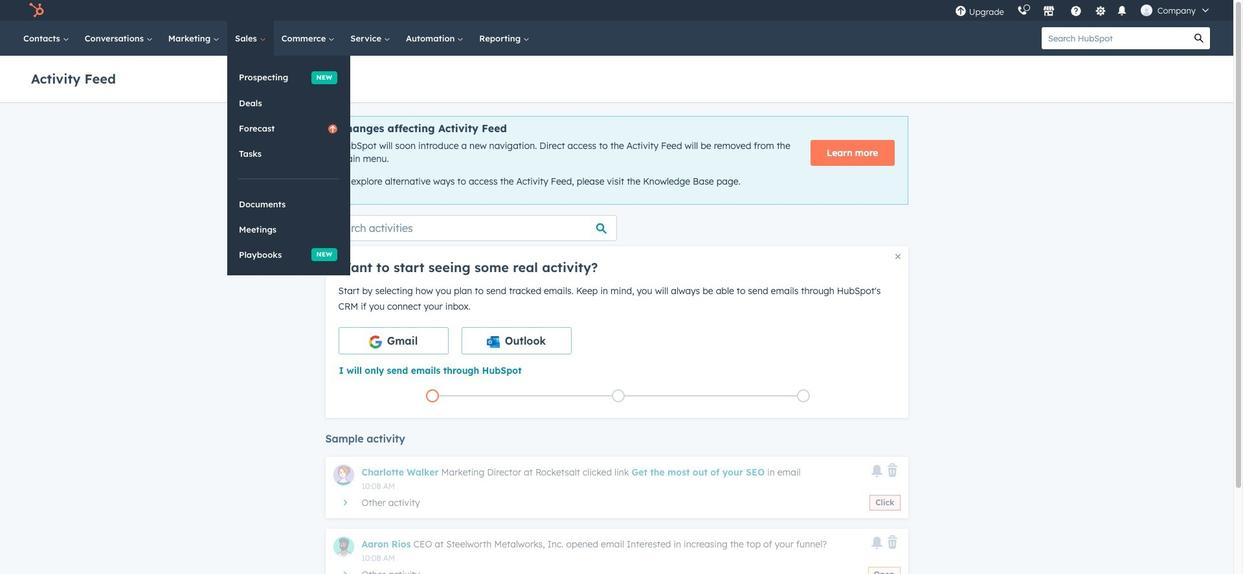 Task type: describe. For each thing, give the bounding box(es) containing it.
onboarding.steps.finalstep.title image
[[801, 393, 807, 400]]

Search activities search field
[[326, 215, 617, 241]]

Search HubSpot search field
[[1042, 27, 1189, 49]]



Task type: vqa. For each thing, say whether or not it's contained in the screenshot.
SEARCH ACTIVITIES search box
yes



Task type: locate. For each thing, give the bounding box(es) containing it.
list
[[340, 387, 897, 405]]

marketplaces image
[[1044, 6, 1055, 17]]

close image
[[896, 254, 901, 259]]

onboarding.steps.sendtrackedemailingmail.title image
[[615, 393, 622, 400]]

jacob simon image
[[1141, 5, 1153, 16]]

sales menu
[[227, 56, 351, 275]]

None checkbox
[[339, 327, 449, 354]]

menu
[[949, 0, 1219, 21]]

None checkbox
[[462, 327, 572, 354]]



